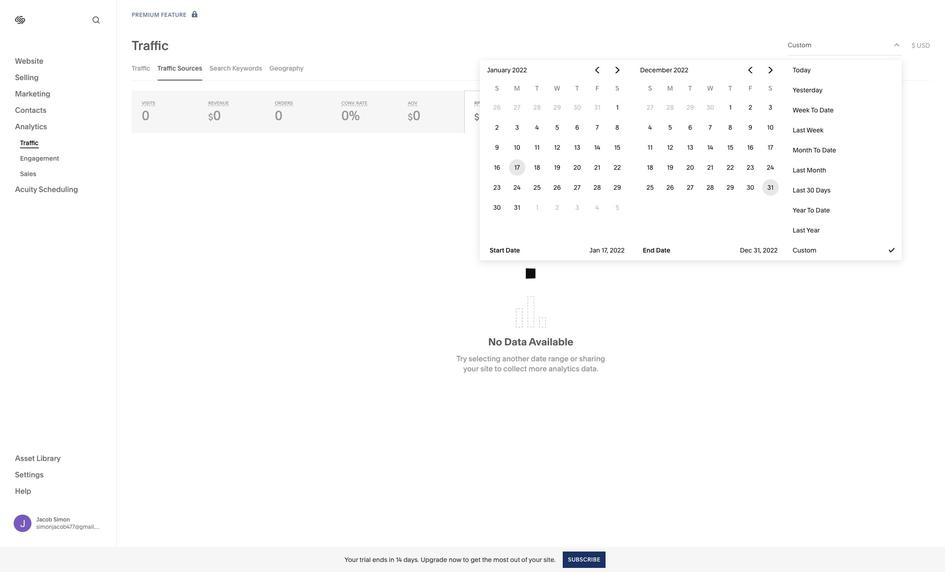 Task type: locate. For each thing, give the bounding box(es) containing it.
1 20 from the left
[[574, 164, 581, 172]]

ends
[[372, 556, 387, 565]]

1 horizontal spatial 3
[[576, 204, 579, 212]]

2 25 from the left
[[647, 184, 654, 192]]

tab list containing traffic
[[132, 56, 930, 81]]

25 for first 25 button from left
[[534, 184, 541, 192]]

tab list
[[132, 56, 930, 81]]

2 19 from the left
[[667, 164, 674, 172]]

1 horizontal spatial w
[[707, 84, 714, 93]]

1 11 button from the left
[[527, 137, 547, 157]]

9 button
[[741, 117, 761, 137], [487, 137, 507, 157]]

2 button
[[741, 97, 761, 117], [487, 117, 507, 137], [547, 197, 567, 217]]

$ for aov
[[408, 112, 413, 123]]

asset library link
[[15, 454, 101, 465]]

more
[[529, 364, 547, 374]]

geography
[[270, 64, 304, 72]]

month down month to date
[[807, 166, 826, 175]]

date down days
[[816, 206, 830, 215]]

2 12 button from the left
[[660, 137, 680, 157]]

date for month to date
[[822, 146, 837, 155]]

1 7 button from the left
[[587, 117, 607, 137]]

to
[[495, 364, 502, 374], [463, 556, 469, 565]]

$ 0 down rpv
[[475, 108, 487, 124]]

your down the try
[[463, 364, 479, 374]]

1 horizontal spatial 19 button
[[660, 157, 680, 177]]

2 20 from the left
[[687, 164, 694, 172]]

days.
[[404, 556, 419, 565]]

0 horizontal spatial 7
[[596, 124, 599, 132]]

week up month to date
[[807, 126, 824, 134]]

date for year to date
[[816, 206, 830, 215]]

0 vertical spatial 24
[[767, 164, 774, 172]]

year down year to date
[[807, 227, 820, 235]]

0 horizontal spatial 24
[[514, 184, 521, 192]]

1 horizontal spatial 20 button
[[680, 157, 700, 177]]

0 down revenue
[[213, 108, 221, 124]]

1 w from the left
[[554, 84, 560, 93]]

2 12 from the left
[[667, 144, 673, 152]]

0
[[142, 108, 150, 124], [213, 108, 221, 124], [275, 108, 283, 124], [413, 108, 421, 124], [479, 108, 487, 124]]

1 horizontal spatial 26
[[554, 184, 561, 192]]

1 horizontal spatial 12 button
[[660, 137, 680, 157]]

2 f from the left
[[749, 84, 752, 93]]

6
[[575, 124, 579, 132], [689, 124, 692, 132]]

1 6 from the left
[[575, 124, 579, 132]]

0 vertical spatial 10
[[767, 124, 774, 132]]

10 for 10 button to the right
[[767, 124, 774, 132]]

2 horizontal spatial 14
[[707, 144, 714, 152]]

aov
[[408, 101, 418, 106]]

traffic inside button
[[158, 64, 176, 72]]

1 s from the left
[[495, 84, 499, 93]]

0 horizontal spatial 20
[[574, 164, 581, 172]]

year
[[793, 206, 806, 215], [807, 227, 820, 235]]

0 horizontal spatial 21 button
[[587, 157, 607, 177]]

31,
[[754, 247, 762, 255]]

9 for the "9" button to the left
[[495, 144, 499, 152]]

0 horizontal spatial 9 button
[[487, 137, 507, 157]]

date up last month
[[822, 146, 837, 155]]

2 6 button from the left
[[680, 117, 700, 137]]

5
[[556, 124, 559, 132], [669, 124, 672, 132], [616, 204, 619, 212]]

2 0 from the left
[[213, 108, 221, 124]]

1 vertical spatial 17
[[514, 164, 520, 172]]

last for last year
[[793, 227, 806, 235]]

1 vertical spatial to
[[814, 146, 821, 155]]

4 for middle the 4 'button'
[[596, 204, 599, 212]]

to for year
[[807, 206, 815, 215]]

8
[[616, 124, 619, 132], [729, 124, 732, 132]]

date for week to date
[[820, 106, 834, 114]]

your right the of
[[529, 556, 542, 565]]

1 horizontal spatial 25 button
[[640, 177, 660, 197]]

m for december
[[667, 84, 673, 93]]

1 25 from the left
[[534, 184, 541, 192]]

1 vertical spatial to
[[463, 556, 469, 565]]

1 horizontal spatial 5 button
[[607, 197, 628, 217]]

2022 right 'december'
[[674, 66, 689, 74]]

1 horizontal spatial 21
[[707, 164, 714, 172]]

1 horizontal spatial 2
[[556, 204, 559, 212]]

0 vertical spatial 16
[[747, 144, 754, 152]]

week down yesterday
[[793, 106, 810, 114]]

1 horizontal spatial 7
[[709, 124, 712, 132]]

$ for revenue
[[208, 112, 213, 123]]

year to date
[[793, 206, 830, 215]]

custom up the today
[[788, 41, 812, 49]]

31 for leftmost "31" button
[[514, 204, 520, 212]]

date up last week
[[820, 106, 834, 114]]

0 down 'aov'
[[413, 108, 421, 124]]

$ 0 down 'aov'
[[408, 108, 421, 124]]

11 button
[[527, 137, 547, 157], [640, 137, 660, 157]]

0 horizontal spatial 16
[[494, 164, 500, 172]]

$ down revenue
[[208, 112, 213, 123]]

library
[[36, 454, 61, 463]]

15 for second 15 button from left
[[727, 144, 734, 152]]

27
[[514, 103, 521, 112], [647, 103, 654, 112], [574, 184, 581, 192], [687, 184, 694, 192]]

1 horizontal spatial to
[[495, 364, 502, 374]]

1 horizontal spatial 20
[[687, 164, 694, 172]]

m down december 2022
[[667, 84, 673, 93]]

0 vertical spatial 9
[[749, 124, 753, 132]]

2 22 button from the left
[[721, 157, 741, 177]]

date right end at the right
[[656, 247, 671, 255]]

5 0 from the left
[[479, 108, 487, 124]]

2022
[[512, 66, 527, 74], [674, 66, 689, 74], [610, 247, 625, 255], [763, 247, 778, 255]]

0 horizontal spatial 3 button
[[507, 117, 527, 137]]

your
[[463, 364, 479, 374], [529, 556, 542, 565]]

0 horizontal spatial 23
[[494, 184, 501, 192]]

subscribe button
[[563, 552, 606, 569]]

0 vertical spatial 31
[[594, 103, 601, 112]]

f
[[596, 84, 599, 93], [749, 84, 752, 93]]

2 $ 0 from the left
[[408, 108, 421, 124]]

jacob simon simonjacob477@gmail.com
[[36, 517, 107, 531]]

11
[[535, 144, 540, 152], [648, 144, 653, 152]]

2 8 from the left
[[729, 124, 732, 132]]

2 horizontal spatial 5
[[669, 124, 672, 132]]

25 for 1st 25 button from the right
[[647, 184, 654, 192]]

0 for rpv
[[479, 108, 487, 124]]

3 for 3 button to the middle
[[576, 204, 579, 212]]

8 button
[[607, 117, 628, 137], [721, 117, 741, 137]]

0 horizontal spatial 15 button
[[607, 137, 628, 157]]

3 0 from the left
[[275, 108, 283, 124]]

today
[[793, 66, 811, 74]]

$ 0 for aov
[[408, 108, 421, 124]]

2 m from the left
[[667, 84, 673, 93]]

21 button
[[587, 157, 607, 177], [700, 157, 721, 177]]

0 horizontal spatial your
[[463, 364, 479, 374]]

0 horizontal spatial 9
[[495, 144, 499, 152]]

0 horizontal spatial 24 button
[[507, 177, 527, 197]]

17 button
[[761, 137, 781, 157], [507, 157, 527, 177]]

try
[[457, 354, 467, 364]]

0 horizontal spatial 6
[[575, 124, 579, 132]]

0 vertical spatial to
[[811, 106, 818, 114]]

21
[[594, 164, 601, 172], [707, 164, 714, 172]]

m down january 2022
[[514, 84, 520, 93]]

2 7 button from the left
[[700, 117, 721, 137]]

s
[[495, 84, 499, 93], [616, 84, 619, 93], [648, 84, 652, 93], [769, 84, 773, 93]]

6 for second 6 button from the right
[[575, 124, 579, 132]]

2 21 from the left
[[707, 164, 714, 172]]

1 15 button from the left
[[607, 137, 628, 157]]

1 horizontal spatial 15 button
[[721, 137, 741, 157]]

14
[[594, 144, 600, 152], [707, 144, 714, 152], [396, 556, 402, 565]]

5 button
[[547, 117, 567, 137], [660, 117, 680, 137], [607, 197, 628, 217]]

1 horizontal spatial 13
[[687, 144, 694, 152]]

traffic left sources
[[158, 64, 176, 72]]

0 horizontal spatial 21
[[594, 164, 601, 172]]

$ 0 down revenue
[[208, 108, 221, 124]]

2 18 from the left
[[647, 164, 653, 172]]

0 horizontal spatial 6 button
[[567, 117, 587, 137]]

6 button
[[567, 117, 587, 137], [680, 117, 700, 137]]

1 18 button from the left
[[527, 157, 547, 177]]

f for 31
[[596, 84, 599, 93]]

marketing
[[15, 89, 50, 98]]

2 19 button from the left
[[660, 157, 680, 177]]

$ 0 for revenue
[[208, 108, 221, 124]]

1 horizontal spatial 24
[[767, 164, 774, 172]]

0 horizontal spatial 13 button
[[567, 137, 587, 157]]

no data available
[[488, 336, 574, 349]]

1 21 from the left
[[594, 164, 601, 172]]

16
[[747, 144, 754, 152], [494, 164, 500, 172]]

13 button
[[567, 137, 587, 157], [680, 137, 700, 157]]

20 for 1st 20 button from right
[[687, 164, 694, 172]]

3 s from the left
[[648, 84, 652, 93]]

24
[[767, 164, 774, 172], [514, 184, 521, 192]]

1 f from the left
[[596, 84, 599, 93]]

to down last 30 days
[[807, 206, 815, 215]]

21 for 2nd the 21 button from left
[[707, 164, 714, 172]]

month down last week
[[793, 146, 812, 155]]

0 vertical spatial 17
[[768, 144, 774, 152]]

4 last from the top
[[793, 227, 806, 235]]

29 button
[[547, 97, 567, 117], [680, 97, 700, 117], [607, 177, 628, 197], [721, 177, 741, 197]]

end
[[643, 247, 655, 255]]

8 for second 8 button from the right
[[616, 124, 619, 132]]

10 for left 10 button
[[514, 144, 520, 152]]

1 horizontal spatial 23
[[747, 164, 754, 172]]

1 8 from the left
[[616, 124, 619, 132]]

1 12 button from the left
[[547, 137, 567, 157]]

custom down last year
[[793, 247, 817, 255]]

2 w from the left
[[707, 84, 714, 93]]

traffic sources
[[158, 64, 202, 72]]

1 0 from the left
[[142, 108, 150, 124]]

0 vertical spatial year
[[793, 206, 806, 215]]

1 last from the top
[[793, 126, 806, 134]]

to inside try selecting another date range or sharing your site to collect more analytics data.
[[495, 364, 502, 374]]

3 $ 0 from the left
[[475, 108, 487, 124]]

1 horizontal spatial 18 button
[[640, 157, 660, 177]]

2 horizontal spatial $ 0
[[475, 108, 487, 124]]

orders 0
[[275, 101, 293, 124]]

1 horizontal spatial 6 button
[[680, 117, 700, 137]]

1 horizontal spatial 19
[[667, 164, 674, 172]]

1 horizontal spatial 14 button
[[700, 137, 721, 157]]

2 s from the left
[[616, 84, 619, 93]]

4 for the 4 'button' to the left
[[536, 124, 539, 132]]

2 last from the top
[[793, 166, 806, 175]]

1 18 from the left
[[534, 164, 540, 172]]

0 horizontal spatial to
[[463, 556, 469, 565]]

4 s from the left
[[769, 84, 773, 93]]

1 horizontal spatial 13 button
[[680, 137, 700, 157]]

1 13 from the left
[[574, 144, 580, 152]]

analytics
[[15, 122, 47, 131]]

0 horizontal spatial 15
[[614, 144, 621, 152]]

1 horizontal spatial 1 button
[[607, 97, 628, 117]]

1 11 from the left
[[535, 144, 540, 152]]

to up last week
[[811, 106, 818, 114]]

4 0 from the left
[[413, 108, 421, 124]]

0 horizontal spatial 13
[[574, 144, 580, 152]]

20 button
[[567, 157, 587, 177], [680, 157, 700, 177]]

week
[[793, 106, 810, 114], [807, 126, 824, 134]]

0 vertical spatial your
[[463, 364, 479, 374]]

2 15 button from the left
[[721, 137, 741, 157]]

2 15 from the left
[[727, 144, 734, 152]]

0 horizontal spatial 4
[[536, 124, 539, 132]]

0 horizontal spatial 31
[[514, 204, 520, 212]]

2 vertical spatial 2
[[556, 204, 559, 212]]

to right "site"
[[495, 364, 502, 374]]

2022 right 31,
[[763, 247, 778, 255]]

1 14 button from the left
[[587, 137, 607, 157]]

1 horizontal spatial 16 button
[[741, 137, 761, 157]]

2 horizontal spatial 26
[[667, 184, 674, 192]]

12 button
[[547, 137, 567, 157], [660, 137, 680, 157]]

jacob
[[36, 517, 52, 524]]

last for last month
[[793, 166, 806, 175]]

w
[[554, 84, 560, 93], [707, 84, 714, 93]]

23
[[747, 164, 754, 172], [494, 184, 501, 192]]

1 vertical spatial 10
[[514, 144, 520, 152]]

1 horizontal spatial m
[[667, 84, 673, 93]]

0 horizontal spatial 16 button
[[487, 157, 507, 177]]

usd
[[917, 41, 930, 49]]

last
[[793, 126, 806, 134], [793, 166, 806, 175], [793, 186, 806, 195], [793, 227, 806, 235]]

$
[[912, 41, 916, 49], [208, 112, 213, 123], [408, 112, 413, 123], [475, 112, 479, 123]]

1 horizontal spatial 21 button
[[700, 157, 721, 177]]

0 horizontal spatial 25 button
[[527, 177, 547, 197]]

last up last 30 days
[[793, 166, 806, 175]]

19 for second 19 button from left
[[667, 164, 674, 172]]

1 19 from the left
[[554, 164, 561, 172]]

0 horizontal spatial 17
[[514, 164, 520, 172]]

1 12 from the left
[[554, 144, 560, 152]]

f for 2
[[749, 84, 752, 93]]

last down year to date
[[793, 227, 806, 235]]

last for last 30 days
[[793, 186, 806, 195]]

traffic
[[132, 38, 169, 53], [132, 64, 150, 72], [158, 64, 176, 72], [20, 139, 39, 147]]

1 button
[[607, 97, 628, 117], [721, 97, 741, 117], [527, 197, 547, 217]]

1 vertical spatial 3
[[515, 124, 519, 132]]

15 for 1st 15 button
[[614, 144, 621, 152]]

data.
[[581, 364, 599, 374]]

0 horizontal spatial 26 button
[[487, 97, 507, 117]]

0 horizontal spatial 10 button
[[507, 137, 527, 157]]

4 t from the left
[[729, 84, 732, 93]]

month to date
[[793, 146, 837, 155]]

0 horizontal spatial 18
[[534, 164, 540, 172]]

1 horizontal spatial your
[[529, 556, 542, 565]]

$ down 'aov'
[[408, 112, 413, 123]]

0 vertical spatial 3
[[769, 103, 772, 112]]

1 horizontal spatial 8
[[729, 124, 732, 132]]

0 horizontal spatial year
[[793, 206, 806, 215]]

31 button
[[587, 97, 607, 117], [761, 177, 781, 197], [507, 197, 527, 217]]

1 vertical spatial 2
[[495, 124, 499, 132]]

in
[[389, 556, 394, 565]]

0 down rpv
[[479, 108, 487, 124]]

$ down rpv
[[475, 112, 479, 123]]

14 button
[[587, 137, 607, 157], [700, 137, 721, 157]]

jan
[[590, 247, 600, 255]]

0 down visits
[[142, 108, 150, 124]]

settings
[[15, 471, 44, 480]]

1 horizontal spatial 14
[[594, 144, 600, 152]]

$ for rpv
[[475, 112, 479, 123]]

3 last from the top
[[793, 186, 806, 195]]

conv.
[[341, 101, 355, 106]]

last down 'week to date'
[[793, 126, 806, 134]]

29
[[554, 103, 561, 112], [687, 103, 694, 112], [614, 184, 621, 192], [727, 184, 734, 192]]

4 button
[[527, 117, 547, 137], [640, 117, 660, 137], [587, 197, 607, 217]]

2 6 from the left
[[689, 124, 692, 132]]

0 horizontal spatial 25
[[534, 184, 541, 192]]

7
[[596, 124, 599, 132], [709, 124, 712, 132]]

1 horizontal spatial 3 button
[[567, 197, 587, 217]]

last down last month
[[793, 186, 806, 195]]

30 button
[[567, 97, 587, 117], [700, 97, 721, 117], [741, 177, 761, 197], [487, 197, 507, 217]]

1 $ 0 from the left
[[208, 108, 221, 124]]

2 11 button from the left
[[640, 137, 660, 157]]

2 for leftmost the 2 button
[[495, 124, 499, 132]]

0 vertical spatial 2
[[749, 103, 752, 112]]

1 horizontal spatial 4
[[596, 204, 599, 212]]

year up last year
[[793, 206, 806, 215]]

2 13 from the left
[[687, 144, 694, 152]]

1 15 from the left
[[614, 144, 621, 152]]

25
[[534, 184, 541, 192], [647, 184, 654, 192]]

visits
[[142, 101, 155, 106]]

2 for middle the 2 button
[[556, 204, 559, 212]]

to up last month
[[814, 146, 821, 155]]

to left get
[[463, 556, 469, 565]]

10
[[767, 124, 774, 132], [514, 144, 520, 152]]

3 t from the left
[[689, 84, 692, 93]]

0 vertical spatial month
[[793, 146, 812, 155]]

1 vertical spatial your
[[529, 556, 542, 565]]

1 m from the left
[[514, 84, 520, 93]]

16 button
[[741, 137, 761, 157], [487, 157, 507, 177]]

0 vertical spatial custom
[[788, 41, 812, 49]]

0 down the orders
[[275, 108, 283, 124]]

28 button
[[527, 97, 547, 117], [660, 97, 680, 117], [587, 177, 607, 197], [700, 177, 721, 197]]

0 horizontal spatial 31 button
[[507, 197, 527, 217]]

to for month
[[814, 146, 821, 155]]

rpv
[[475, 101, 483, 106]]

0 horizontal spatial 17 button
[[507, 157, 527, 177]]

last month
[[793, 166, 826, 175]]

0 vertical spatial week
[[793, 106, 810, 114]]

1 8 button from the left
[[607, 117, 628, 137]]

2 11 from the left
[[648, 144, 653, 152]]



Task type: vqa. For each thing, say whether or not it's contained in the screenshot.
the left 10 button
yes



Task type: describe. For each thing, give the bounding box(es) containing it.
dec
[[740, 247, 752, 255]]

simon
[[53, 517, 70, 524]]

9 for the rightmost the "9" button
[[749, 124, 753, 132]]

w for 29
[[554, 84, 560, 93]]

selling link
[[15, 72, 101, 83]]

2 for the right the 2 button
[[749, 103, 752, 112]]

$ usd
[[912, 41, 930, 49]]

0 inside visits 0
[[142, 108, 150, 124]]

end date
[[643, 247, 671, 255]]

keywords
[[232, 64, 262, 72]]

sources
[[178, 64, 202, 72]]

last for last week
[[793, 126, 806, 134]]

conv. rate 0%
[[341, 101, 367, 124]]

traffic button
[[132, 56, 150, 81]]

last year
[[793, 227, 820, 235]]

asset
[[15, 454, 35, 463]]

0 horizontal spatial 5 button
[[547, 117, 567, 137]]

last 30 days
[[793, 186, 831, 195]]

1 horizontal spatial 17 button
[[761, 137, 781, 157]]

0%
[[341, 108, 360, 124]]

3 for 3 button to the left
[[515, 124, 519, 132]]

yesterday
[[793, 86, 823, 94]]

0 horizontal spatial 1 button
[[527, 197, 547, 217]]

settings link
[[15, 470, 101, 481]]

collect
[[503, 364, 527, 374]]

last week
[[793, 126, 824, 134]]

8 for 1st 8 button from right
[[729, 124, 732, 132]]

revenue
[[208, 101, 229, 106]]

6 for second 6 button from the left
[[689, 124, 692, 132]]

11 for first 11 button from the right
[[648, 144, 653, 152]]

1 horizontal spatial 4 button
[[587, 197, 607, 217]]

analytics
[[549, 364, 580, 374]]

website link
[[15, 56, 101, 67]]

sharing
[[579, 354, 605, 364]]

1 horizontal spatial 26 button
[[547, 177, 567, 197]]

1 vertical spatial month
[[807, 166, 826, 175]]

traffic up visits
[[132, 64, 150, 72]]

try selecting another date range or sharing your site to collect more analytics data.
[[457, 354, 605, 374]]

your inside try selecting another date range or sharing your site to collect more analytics data.
[[463, 364, 479, 374]]

dec 31, 2022
[[740, 247, 778, 255]]

2 horizontal spatial 1
[[729, 103, 732, 112]]

2022 right january
[[512, 66, 527, 74]]

engagement link
[[20, 151, 106, 166]]

your
[[345, 556, 358, 565]]

26 for leftmost 26 button
[[493, 103, 501, 112]]

0 horizontal spatial 4 button
[[527, 117, 547, 137]]

visits 0
[[142, 101, 155, 124]]

1 22 button from the left
[[607, 157, 628, 177]]

orders
[[275, 101, 293, 106]]

0 for revenue
[[213, 108, 221, 124]]

out
[[510, 556, 520, 565]]

traffic link
[[20, 135, 106, 151]]

1 21 button from the left
[[587, 157, 607, 177]]

2 horizontal spatial 5 button
[[660, 117, 680, 137]]

0 horizontal spatial 2 button
[[487, 117, 507, 137]]

2 horizontal spatial 4 button
[[640, 117, 660, 137]]

rate
[[356, 101, 367, 106]]

upgrade
[[421, 556, 447, 565]]

search keywords
[[210, 64, 262, 72]]

1 horizontal spatial 5
[[616, 204, 619, 212]]

1 19 button from the left
[[547, 157, 567, 177]]

2 25 button from the left
[[640, 177, 660, 197]]

january
[[487, 66, 511, 74]]

1 t from the left
[[535, 84, 539, 93]]

11 for 2nd 11 button from right
[[535, 144, 540, 152]]

selecting
[[469, 354, 501, 364]]

range
[[548, 354, 569, 364]]

1 13 button from the left
[[567, 137, 587, 157]]

traffic sources button
[[158, 56, 202, 81]]

acuity
[[15, 185, 37, 194]]

31 for "31" button to the middle
[[594, 103, 601, 112]]

sales link
[[20, 166, 106, 182]]

1 22 from the left
[[614, 164, 621, 172]]

the
[[482, 556, 492, 565]]

date right start
[[506, 247, 520, 255]]

26 for the rightmost 26 button
[[667, 184, 674, 192]]

2 22 from the left
[[727, 164, 734, 172]]

0 for aov
[[413, 108, 421, 124]]

14 for 2nd 14 button from the left
[[707, 144, 714, 152]]

1 25 button from the left
[[527, 177, 547, 197]]

m for january
[[514, 84, 520, 93]]

search
[[210, 64, 231, 72]]

2 horizontal spatial 31
[[768, 184, 774, 192]]

1 horizontal spatial 16
[[747, 144, 754, 152]]

0 horizontal spatial 1
[[536, 204, 539, 212]]

premium feature
[[132, 11, 187, 18]]

week to date
[[793, 106, 834, 114]]

1 vertical spatial week
[[807, 126, 824, 134]]

january 2022
[[487, 66, 527, 74]]

1 horizontal spatial 2 button
[[547, 197, 567, 217]]

$ 0 for rpv
[[475, 108, 487, 124]]

$ left usd
[[912, 41, 916, 49]]

custom button
[[788, 35, 902, 55]]

1 vertical spatial 16
[[494, 164, 500, 172]]

days
[[816, 186, 831, 195]]

asset library
[[15, 454, 61, 463]]

2 7 from the left
[[709, 124, 712, 132]]

1 vertical spatial 24
[[514, 184, 521, 192]]

most
[[493, 556, 509, 565]]

4 for right the 4 'button'
[[649, 124, 652, 132]]

selling
[[15, 73, 39, 82]]

18 for second 18 "button" from right
[[534, 164, 540, 172]]

your trial ends in 14 days. upgrade now to get the most out of your site.
[[345, 556, 556, 565]]

2 horizontal spatial 3 button
[[761, 97, 781, 117]]

start
[[490, 247, 504, 255]]

search keywords button
[[210, 56, 262, 81]]

20 for 1st 20 button from the left
[[574, 164, 581, 172]]

scheduling
[[39, 185, 78, 194]]

19 for first 19 button from the left
[[554, 164, 561, 172]]

2022 right 17,
[[610, 247, 625, 255]]

14 for 2nd 14 button from the right
[[594, 144, 600, 152]]

another
[[502, 354, 529, 364]]

0 horizontal spatial 14
[[396, 556, 402, 565]]

2 8 button from the left
[[721, 117, 741, 137]]

1 horizontal spatial year
[[807, 227, 820, 235]]

or
[[570, 354, 578, 364]]

feature
[[161, 11, 187, 18]]

21 for second the 21 button from the right
[[594, 164, 601, 172]]

help link
[[15, 487, 31, 497]]

website
[[15, 57, 43, 66]]

simonjacob477@gmail.com
[[36, 524, 107, 531]]

2 21 button from the left
[[700, 157, 721, 177]]

1 horizontal spatial 23 button
[[741, 157, 761, 177]]

site.
[[544, 556, 556, 565]]

analytics link
[[15, 122, 101, 133]]

data
[[505, 336, 527, 349]]

0 horizontal spatial 23 button
[[487, 177, 507, 197]]

2 horizontal spatial 1 button
[[721, 97, 741, 117]]

contacts link
[[15, 105, 101, 116]]

1 horizontal spatial 10 button
[[761, 117, 781, 137]]

3 for the rightmost 3 button
[[769, 103, 772, 112]]

1 20 button from the left
[[567, 157, 587, 177]]

trial
[[360, 556, 371, 565]]

1 horizontal spatial 1
[[616, 103, 619, 112]]

18 for 2nd 18 "button" from the left
[[647, 164, 653, 172]]

acuity scheduling link
[[15, 185, 101, 196]]

acuity scheduling
[[15, 185, 78, 194]]

26 for middle 26 button
[[554, 184, 561, 192]]

december 2022
[[640, 66, 689, 74]]

available
[[529, 336, 574, 349]]

traffic up traffic button
[[132, 38, 169, 53]]

site
[[481, 364, 493, 374]]

2 horizontal spatial 26 button
[[660, 177, 680, 197]]

1 7 from the left
[[596, 124, 599, 132]]

1 6 button from the left
[[567, 117, 587, 137]]

1 horizontal spatial 9 button
[[741, 117, 761, 137]]

2 13 button from the left
[[680, 137, 700, 157]]

0 vertical spatial 23
[[747, 164, 754, 172]]

date
[[531, 354, 547, 364]]

17,
[[602, 247, 608, 255]]

2 t from the left
[[576, 84, 579, 93]]

1 horizontal spatial 31 button
[[587, 97, 607, 117]]

start date
[[490, 247, 520, 255]]

jan 17, 2022
[[590, 247, 625, 255]]

2 horizontal spatial 2 button
[[741, 97, 761, 117]]

december
[[640, 66, 672, 74]]

traffic down "analytics"
[[20, 139, 39, 147]]

2 horizontal spatial 31 button
[[761, 177, 781, 197]]

1 horizontal spatial 24 button
[[761, 157, 781, 177]]

0 horizontal spatial 5
[[556, 124, 559, 132]]

2 20 button from the left
[[680, 157, 700, 177]]

of
[[522, 556, 528, 565]]

2 14 button from the left
[[700, 137, 721, 157]]

0 inside orders 0
[[275, 108, 283, 124]]

w for 30
[[707, 84, 714, 93]]

custom inside button
[[788, 41, 812, 49]]

engagement
[[20, 155, 59, 163]]

premium feature button
[[132, 10, 199, 20]]

1 vertical spatial custom
[[793, 247, 817, 255]]

2 18 button from the left
[[640, 157, 660, 177]]

to for week
[[811, 106, 818, 114]]

subscribe
[[568, 557, 601, 564]]



